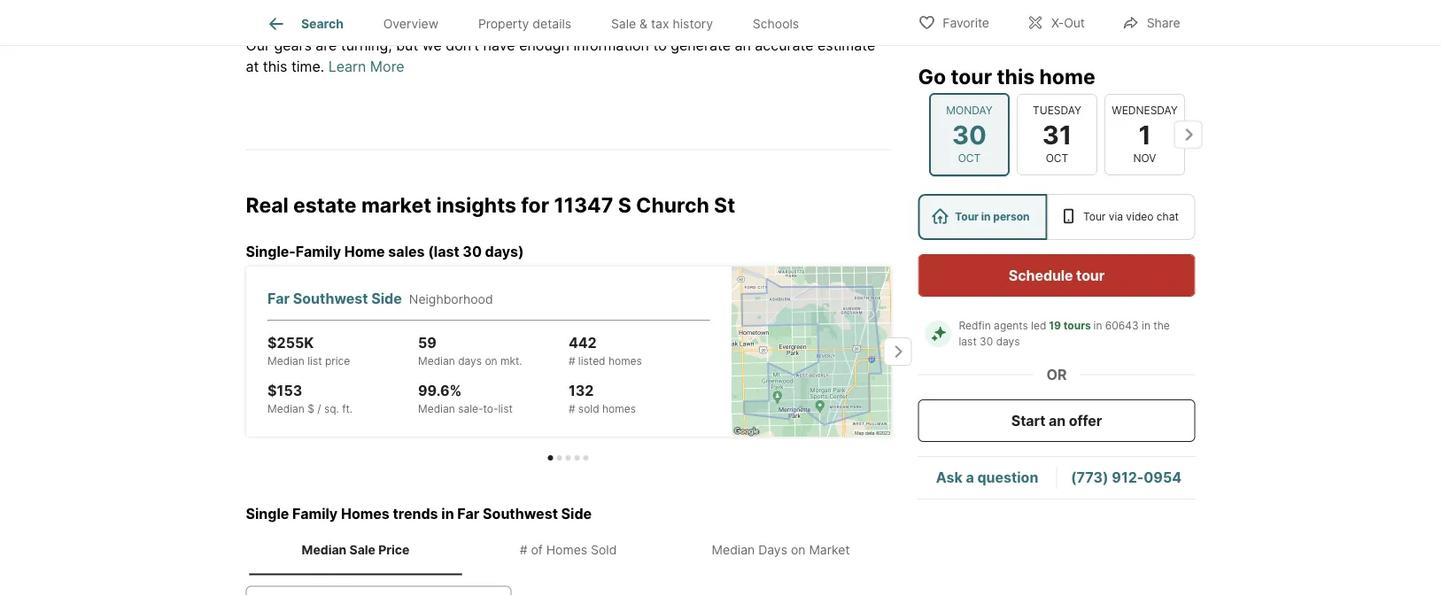 Task type: locate. For each thing, give the bounding box(es) containing it.
on inside 59 median days on mkt.
[[485, 355, 497, 368]]

family for single-
[[296, 243, 341, 260]]

tuesday 31 oct
[[1033, 104, 1082, 165]]

59 median days on mkt.
[[418, 334, 522, 368]]

homes right "sold"
[[602, 403, 636, 416]]

1 vertical spatial 30
[[463, 243, 482, 260]]

1 vertical spatial tour
[[1077, 267, 1105, 284]]

132 # sold homes
[[568, 382, 636, 416]]

1 vertical spatial sale
[[350, 542, 376, 558]]

median down 99.6%
[[418, 403, 455, 416]]

price
[[325, 355, 350, 368]]

1 horizontal spatial on
[[791, 542, 806, 558]]

homes up the median sale price
[[341, 505, 390, 523]]

start an offer button
[[919, 400, 1196, 442]]

family right single
[[292, 505, 338, 523]]

family left home
[[296, 243, 341, 260]]

this left home
[[997, 64, 1035, 89]]

homes for of
[[547, 542, 588, 558]]

1 vertical spatial far
[[458, 505, 480, 523]]

on
[[485, 355, 497, 368], [791, 542, 806, 558]]

0 horizontal spatial days
[[458, 355, 482, 368]]

redfin agents led 19 tours in 60643
[[959, 319, 1139, 332]]

side
[[371, 290, 402, 307], [561, 505, 592, 523]]

2 tab list from the top
[[246, 525, 891, 576]]

0 vertical spatial on
[[485, 355, 497, 368]]

on right days
[[791, 542, 806, 558]]

property
[[478, 16, 529, 31]]

median inside 99.6% median sale-to-list
[[418, 403, 455, 416]]

1 vertical spatial homes
[[547, 542, 588, 558]]

1 tour from the left
[[956, 210, 979, 223]]

0 vertical spatial family
[[296, 243, 341, 260]]

1 horizontal spatial southwest
[[483, 505, 558, 523]]

2 tour from the left
[[1084, 210, 1106, 223]]

tour via video chat
[[1084, 210, 1179, 223]]

0 horizontal spatial side
[[371, 290, 402, 307]]

favorite button
[[903, 4, 1005, 40]]

slide 4 dot image
[[575, 456, 580, 461]]

this right 'at'
[[263, 58, 288, 75]]

1 oct from the left
[[958, 152, 981, 165]]

median inside $153 median $ / sq. ft.
[[267, 403, 304, 416]]

sale & tax history
[[611, 16, 713, 31]]

learn more
[[329, 58, 405, 75]]

far
[[267, 290, 289, 307], [458, 505, 480, 523]]

1 vertical spatial family
[[292, 505, 338, 523]]

far up $255k
[[267, 290, 289, 307]]

0 horizontal spatial homes
[[341, 505, 390, 523]]

1 horizontal spatial far
[[458, 505, 480, 523]]

an left offer
[[1049, 412, 1066, 429]]

1 vertical spatial homes
[[602, 403, 636, 416]]

estimate
[[818, 37, 876, 54]]

median down $255k
[[267, 355, 304, 368]]

sale
[[611, 16, 636, 31], [350, 542, 376, 558]]

property details tab
[[459, 3, 592, 45]]

days up 99.6% median sale-to-list in the left of the page
[[458, 355, 482, 368]]

oct inside monday 30 oct
[[958, 152, 981, 165]]

# left listed
[[568, 355, 575, 368]]

family for single
[[292, 505, 338, 523]]

days inside in the last 30 days
[[997, 335, 1021, 348]]

list left price
[[307, 355, 322, 368]]

oct for 31
[[1046, 152, 1069, 165]]

tour inside schedule tour button
[[1077, 267, 1105, 284]]

30
[[952, 119, 987, 150], [463, 243, 482, 260], [980, 335, 994, 348]]

list
[[307, 355, 322, 368], [498, 403, 513, 416]]

0 horizontal spatial an
[[735, 37, 751, 54]]

tour in person
[[956, 210, 1030, 223]]

price
[[379, 542, 410, 558]]

# for 442
[[568, 355, 575, 368]]

oct down 31
[[1046, 152, 1069, 165]]

11347
[[554, 193, 614, 217]]

sold
[[591, 542, 617, 558]]

0 vertical spatial 30
[[952, 119, 987, 150]]

sale & tax history tab
[[592, 3, 733, 45]]

homes inside 442 # listed homes
[[608, 355, 642, 368]]

southwest up $255k median list price
[[293, 290, 368, 307]]

learn
[[329, 58, 366, 75]]

sale left &
[[611, 16, 636, 31]]

0 horizontal spatial list
[[307, 355, 322, 368]]

2 vertical spatial 30
[[980, 335, 994, 348]]

an
[[735, 37, 751, 54], [1049, 412, 1066, 429]]

are
[[316, 37, 337, 54]]

None button
[[929, 93, 1010, 176], [1017, 94, 1098, 175], [1105, 94, 1185, 175], [929, 93, 1010, 176], [1017, 94, 1098, 175], [1105, 94, 1185, 175]]

schedule tour
[[1009, 267, 1105, 284]]

tour left via
[[1084, 210, 1106, 223]]

1 horizontal spatial oct
[[1046, 152, 1069, 165]]

southwest up of on the left bottom of page
[[483, 505, 558, 523]]

single family homes trends in far southwest side
[[246, 505, 592, 523]]

tour left 'person'
[[956, 210, 979, 223]]

median for $255k
[[267, 355, 304, 368]]

homes for 132
[[602, 403, 636, 416]]

0 vertical spatial side
[[371, 290, 402, 307]]

an left accurate
[[735, 37, 751, 54]]

1 horizontal spatial this
[[997, 64, 1035, 89]]

median down $153
[[267, 403, 304, 416]]

1 vertical spatial days
[[458, 355, 482, 368]]

$153 median $ / sq. ft.
[[267, 382, 352, 416]]

median left 'price'
[[302, 542, 347, 558]]

side up # of homes sold
[[561, 505, 592, 523]]

this inside our gears are turning, but we don't have enough information to generate an accurate estimate at this time.
[[263, 58, 288, 75]]

in left the at the right of the page
[[1142, 319, 1151, 332]]

&
[[640, 16, 648, 31]]

median down 59
[[418, 355, 455, 368]]

1 vertical spatial on
[[791, 542, 806, 558]]

homes
[[341, 505, 390, 523], [547, 542, 588, 558]]

$255k median list price
[[267, 334, 350, 368]]

median sale price
[[302, 542, 410, 558]]

1 horizontal spatial homes
[[547, 542, 588, 558]]

monday 30 oct
[[946, 104, 993, 165]]

out
[[1064, 16, 1085, 31]]

schedule tour button
[[919, 254, 1196, 297]]

/
[[317, 403, 321, 416]]

30 down monday
[[952, 119, 987, 150]]

person
[[994, 210, 1030, 223]]

homes inside 132 # sold homes
[[602, 403, 636, 416]]

tour up monday
[[951, 64, 993, 89]]

median sale price tab
[[249, 528, 462, 572]]

tour for schedule
[[1077, 267, 1105, 284]]

go
[[919, 64, 947, 89]]

last
[[959, 335, 977, 348]]

1
[[1139, 119, 1151, 150]]

sale left 'price'
[[350, 542, 376, 558]]

1 vertical spatial tab list
[[246, 525, 891, 576]]

0 vertical spatial southwest
[[293, 290, 368, 307]]

median
[[267, 355, 304, 368], [418, 355, 455, 368], [267, 403, 304, 416], [418, 403, 455, 416], [302, 542, 347, 558], [712, 542, 755, 558]]

442
[[568, 334, 597, 351]]

30 inside monday 30 oct
[[952, 119, 987, 150]]

tour via video chat option
[[1048, 194, 1196, 240]]

1 horizontal spatial tour
[[1077, 267, 1105, 284]]

0 horizontal spatial southwest
[[293, 290, 368, 307]]

home
[[344, 243, 385, 260]]

1 vertical spatial side
[[561, 505, 592, 523]]

sold
[[578, 403, 599, 416]]

oct inside tuesday 31 oct
[[1046, 152, 1069, 165]]

median days on market tab
[[675, 528, 888, 572]]

list right the sale-
[[498, 403, 513, 416]]

slide 1 dot image
[[548, 456, 553, 461]]

single
[[246, 505, 289, 523]]

1 vertical spatial southwest
[[483, 505, 558, 523]]

homes right listed
[[608, 355, 642, 368]]

# left "sold"
[[568, 403, 575, 416]]

tour for tour in person
[[956, 210, 979, 223]]

0 vertical spatial #
[[568, 355, 575, 368]]

2 oct from the left
[[1046, 152, 1069, 165]]

start
[[1012, 412, 1046, 429]]

this
[[263, 58, 288, 75], [997, 64, 1035, 89]]

0 vertical spatial homes
[[341, 505, 390, 523]]

in inside in the last 30 days
[[1142, 319, 1151, 332]]

estate
[[293, 193, 357, 217]]

1 vertical spatial list
[[498, 403, 513, 416]]

market
[[361, 193, 432, 217]]

tour right 'schedule'
[[1077, 267, 1105, 284]]

0 horizontal spatial this
[[263, 58, 288, 75]]

tab list
[[246, 0, 834, 45], [246, 525, 891, 576]]

far inside carousel group
[[267, 290, 289, 307]]

in left 'person'
[[982, 210, 991, 223]]

0 horizontal spatial sale
[[350, 542, 376, 558]]

0 horizontal spatial tour
[[951, 64, 993, 89]]

30 inside in the last 30 days
[[980, 335, 994, 348]]

2 vertical spatial #
[[520, 542, 528, 558]]

# inside 442 # listed homes
[[568, 355, 575, 368]]

median inside 59 median days on mkt.
[[418, 355, 455, 368]]

on left mkt.
[[485, 355, 497, 368]]

442 # listed homes
[[568, 334, 642, 368]]

$255k
[[267, 334, 314, 351]]

0954
[[1144, 469, 1182, 486]]

30 right '(last'
[[463, 243, 482, 260]]

homes right of on the left bottom of page
[[547, 542, 588, 558]]

x-out button
[[1012, 4, 1100, 40]]

1 horizontal spatial an
[[1049, 412, 1066, 429]]

median for $153
[[267, 403, 304, 416]]

list box containing tour in person
[[919, 194, 1196, 240]]

our gears are turning, but we don't have enough information to generate an accurate estimate at this time.
[[246, 37, 876, 75]]

overview tab
[[364, 3, 459, 45]]

we
[[422, 37, 442, 54]]

days down agents on the right
[[997, 335, 1021, 348]]

0 vertical spatial tab list
[[246, 0, 834, 45]]

0 vertical spatial tour
[[951, 64, 993, 89]]

0 horizontal spatial far
[[267, 290, 289, 307]]

schools
[[753, 16, 799, 31]]

0 vertical spatial sale
[[611, 16, 636, 31]]

median inside $255k median list price
[[267, 355, 304, 368]]

far right trends at the bottom
[[458, 505, 480, 523]]

median for 59
[[418, 355, 455, 368]]

offer
[[1069, 412, 1103, 429]]

0 vertical spatial far
[[267, 290, 289, 307]]

homes for 442
[[608, 355, 642, 368]]

1 horizontal spatial tour
[[1084, 210, 1106, 223]]

mkt.
[[500, 355, 522, 368]]

for
[[521, 193, 550, 217]]

more
[[370, 58, 405, 75]]

0 vertical spatial list
[[307, 355, 322, 368]]

0 vertical spatial an
[[735, 37, 751, 54]]

but
[[396, 37, 418, 54]]

# inside 132 # sold homes
[[568, 403, 575, 416]]

30 right last on the bottom of the page
[[980, 335, 994, 348]]

list inside $255k median list price
[[307, 355, 322, 368]]

median left days
[[712, 542, 755, 558]]

0 vertical spatial days
[[997, 335, 1021, 348]]

oct down monday
[[958, 152, 981, 165]]

0 horizontal spatial tour
[[956, 210, 979, 223]]

0 horizontal spatial on
[[485, 355, 497, 368]]

0 horizontal spatial oct
[[958, 152, 981, 165]]

# left of on the left bottom of page
[[520, 542, 528, 558]]

99.6%
[[418, 382, 461, 399]]

side down single-family home sales (last 30 days)
[[371, 290, 402, 307]]

1 horizontal spatial sale
[[611, 16, 636, 31]]

homes inside tab
[[547, 542, 588, 558]]

far southwest side neighborhood
[[267, 290, 493, 307]]

1 vertical spatial #
[[568, 403, 575, 416]]

share button
[[1108, 4, 1196, 40]]

1 horizontal spatial list
[[498, 403, 513, 416]]

question
[[978, 469, 1039, 486]]

market
[[809, 542, 850, 558]]

generate
[[671, 37, 731, 54]]

(773)
[[1071, 469, 1109, 486]]

0 vertical spatial homes
[[608, 355, 642, 368]]

1 vertical spatial an
[[1049, 412, 1066, 429]]

schools tab
[[733, 3, 819, 45]]

1 horizontal spatial days
[[997, 335, 1021, 348]]

list box
[[919, 194, 1196, 240]]

1 tab list from the top
[[246, 0, 834, 45]]

family
[[296, 243, 341, 260], [292, 505, 338, 523]]



Task type: describe. For each thing, give the bounding box(es) containing it.
gears
[[274, 37, 312, 54]]

days inside 59 median days on mkt.
[[458, 355, 482, 368]]

(773) 912-0954
[[1071, 469, 1182, 486]]

$
[[307, 403, 314, 416]]

oct for 30
[[958, 152, 981, 165]]

912-
[[1112, 469, 1144, 486]]

# for 132
[[568, 403, 575, 416]]

tour for tour via video chat
[[1084, 210, 1106, 223]]

to-
[[483, 403, 498, 416]]

start an offer
[[1012, 412, 1103, 429]]

accurate
[[755, 37, 814, 54]]

at
[[246, 58, 259, 75]]

overview
[[383, 16, 439, 31]]

ask a question
[[936, 469, 1039, 486]]

insights
[[436, 193, 517, 217]]

an inside 'button'
[[1049, 412, 1066, 429]]

x-
[[1052, 16, 1064, 31]]

on inside tab
[[791, 542, 806, 558]]

sq.
[[324, 403, 339, 416]]

(last
[[428, 243, 460, 260]]

1 horizontal spatial side
[[561, 505, 592, 523]]

homes for family
[[341, 505, 390, 523]]

median for 99.6%
[[418, 403, 455, 416]]

st
[[714, 193, 736, 217]]

median inside tab
[[712, 542, 755, 558]]

nov
[[1133, 152, 1156, 165]]

slide 5 dot image
[[584, 456, 589, 461]]

ft.
[[342, 403, 352, 416]]

tour in person option
[[919, 194, 1048, 240]]

listed
[[578, 355, 605, 368]]

19
[[1049, 319, 1062, 332]]

tour for go
[[951, 64, 993, 89]]

trends
[[393, 505, 438, 523]]

agents
[[994, 319, 1029, 332]]

(773) 912-0954 link
[[1071, 469, 1182, 486]]

$153
[[267, 382, 302, 399]]

church
[[636, 193, 710, 217]]

31
[[1042, 119, 1072, 150]]

in inside option
[[982, 210, 991, 223]]

next image
[[884, 338, 912, 366]]

60643
[[1106, 319, 1139, 332]]

days
[[759, 542, 788, 558]]

of
[[531, 542, 543, 558]]

led
[[1032, 319, 1047, 332]]

share
[[1147, 16, 1181, 31]]

southwest inside carousel group
[[293, 290, 368, 307]]

s
[[618, 193, 632, 217]]

or
[[1047, 366, 1067, 383]]

to
[[653, 37, 667, 54]]

in right tours
[[1094, 319, 1103, 332]]

99.6% median sale-to-list
[[418, 382, 513, 416]]

single-
[[246, 243, 296, 260]]

median days on market
[[712, 542, 850, 558]]

via
[[1109, 210, 1124, 223]]

in the last 30 days
[[959, 319, 1174, 348]]

carousel group
[[239, 262, 912, 461]]

next image
[[1175, 120, 1203, 149]]

favorite
[[943, 16, 990, 31]]

tab list containing median sale price
[[246, 525, 891, 576]]

in right trends at the bottom
[[442, 505, 454, 523]]

have
[[483, 37, 515, 54]]

monday
[[946, 104, 993, 117]]

property details
[[478, 16, 572, 31]]

search
[[301, 16, 344, 31]]

real
[[246, 193, 289, 217]]

median inside median sale price tab
[[302, 542, 347, 558]]

search link
[[266, 13, 344, 35]]

image image
[[732, 267, 891, 437]]

# of homes sold tab
[[462, 528, 675, 572]]

x-out
[[1052, 16, 1085, 31]]

sale-
[[458, 403, 483, 416]]

tab list containing search
[[246, 0, 834, 45]]

our
[[246, 37, 270, 54]]

enough
[[519, 37, 570, 54]]

information
[[574, 37, 650, 54]]

list inside 99.6% median sale-to-list
[[498, 403, 513, 416]]

slide 2 dot image
[[557, 456, 562, 461]]

chat
[[1157, 210, 1179, 223]]

an inside our gears are turning, but we don't have enough information to generate an accurate estimate at this time.
[[735, 37, 751, 54]]

days)
[[485, 243, 524, 260]]

132
[[568, 382, 594, 399]]

history
[[673, 16, 713, 31]]

ask
[[936, 469, 963, 486]]

a
[[966, 469, 975, 486]]

slide 3 dot image
[[566, 456, 571, 461]]

# inside tab
[[520, 542, 528, 558]]

tours
[[1064, 319, 1092, 332]]

wednesday 1 nov
[[1112, 104, 1178, 165]]

side inside carousel group
[[371, 290, 402, 307]]

wednesday
[[1112, 104, 1178, 117]]

sales
[[388, 243, 425, 260]]

far southwest side link
[[267, 288, 409, 309]]

59
[[418, 334, 436, 351]]

video
[[1127, 210, 1154, 223]]

ask a question link
[[936, 469, 1039, 486]]

details
[[533, 16, 572, 31]]

redfin
[[959, 319, 991, 332]]



Task type: vqa. For each thing, say whether or not it's contained in the screenshot.
844-
no



